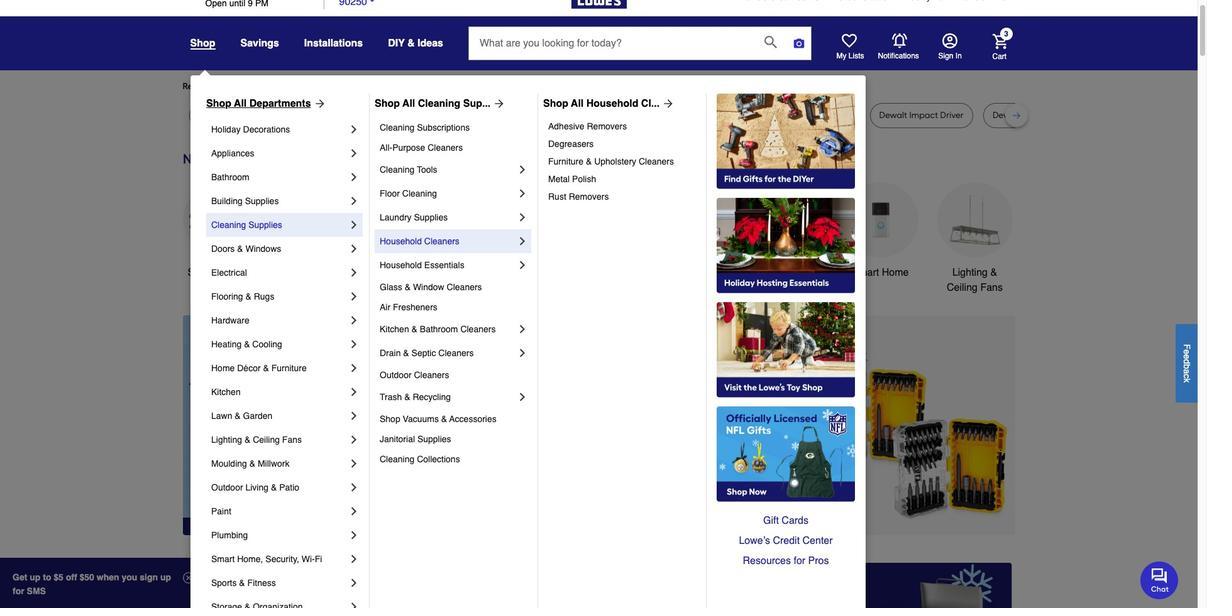 Task type: describe. For each thing, give the bounding box(es) containing it.
flooring
[[211, 292, 243, 302]]

rugs
[[254, 292, 274, 302]]

3 impact from the left
[[909, 110, 938, 121]]

chevron right image for kitchen
[[348, 386, 360, 399]]

household inside 'link'
[[586, 98, 638, 109]]

camera image
[[793, 37, 805, 50]]

notifications
[[878, 51, 919, 60]]

chevron right image for holiday decorations
[[348, 123, 360, 136]]

doors & windows
[[211, 244, 281, 254]]

dewalt drill bit set
[[993, 110, 1065, 121]]

& inside doors & windows link
[[237, 244, 243, 254]]

more
[[322, 81, 342, 92]]

kitchen for kitchen
[[211, 387, 241, 397]]

janitorial supplies link
[[380, 429, 529, 450]]

cleaning collections link
[[380, 450, 529, 470]]

impact driver bit
[[501, 110, 568, 121]]

cleaning supplies
[[211, 220, 282, 230]]

floor
[[380, 189, 400, 199]]

drill for dewalt drill bit
[[361, 110, 376, 121]]

lowe's home improvement notification center image
[[892, 33, 907, 48]]

lawn & garden link
[[211, 404, 348, 428]]

christmas decorations link
[[466, 182, 541, 295]]

bit set
[[668, 110, 693, 121]]

arrow right image
[[311, 97, 326, 110]]

diy & ideas button
[[388, 32, 443, 55]]

shop these last-minute gifts. $99 or less. quantities are limited and won't last. image
[[183, 316, 386, 536]]

shop for shop all household cl...
[[543, 98, 568, 109]]

$50
[[80, 573, 94, 583]]

cleaners up the metal polish link
[[639, 157, 674, 167]]

d
[[1182, 359, 1192, 364]]

0 horizontal spatial furniture
[[271, 363, 307, 373]]

up to 35 percent off select small appliances. image
[[468, 563, 730, 609]]

& inside trash & recycling link
[[404, 392, 410, 402]]

dewalt for dewalt drill bit set
[[993, 110, 1021, 121]]

moulding & millwork link
[[211, 452, 348, 476]]

when
[[97, 573, 119, 583]]

lowe's credit center link
[[717, 531, 855, 551]]

smart for smart home, security, wi-fi
[[211, 555, 235, 565]]

shop all deals
[[188, 267, 253, 279]]

plumbing link
[[211, 524, 348, 548]]

laundry supplies link
[[380, 206, 516, 230]]

1 horizontal spatial bathroom link
[[749, 182, 824, 280]]

sports & fitness
[[211, 578, 276, 589]]

air fresheners
[[380, 302, 438, 313]]

cleaning supplies link
[[211, 213, 348, 237]]

shop for shop vacuums & accessories
[[380, 414, 400, 424]]

kitchen & bathroom cleaners
[[380, 324, 496, 335]]

household essentials
[[380, 260, 464, 270]]

cleaners up essentials
[[424, 236, 460, 246]]

holiday hosting essentials. image
[[717, 198, 855, 294]]

household essentials link
[[380, 253, 516, 277]]

lowe's home improvement logo image
[[571, 0, 627, 24]]

lowe's home improvement cart image
[[993, 34, 1008, 49]]

chevron right image for kitchen & bathroom cleaners
[[516, 323, 529, 336]]

tools for outdoor tools & equipment
[[695, 267, 718, 279]]

tools for cleaning tools
[[417, 165, 437, 175]]

all for household
[[571, 98, 584, 109]]

patio
[[279, 483, 299, 493]]

& inside outdoor living & patio link
[[271, 483, 277, 493]]

you for more suggestions for you
[[409, 81, 424, 92]]

trash & recycling
[[380, 392, 451, 402]]

outdoor for outdoor tools & equipment
[[656, 267, 692, 279]]

accessories
[[449, 414, 497, 424]]

1 bit from the left
[[378, 110, 388, 121]]

chevron right image for cleaning tools
[[516, 163, 529, 176]]

6 bit from the left
[[1040, 110, 1050, 121]]

laundry supplies
[[380, 213, 448, 223]]

Search Query text field
[[469, 27, 755, 60]]

2 horizontal spatial arrow right image
[[992, 426, 1004, 438]]

find gifts for the diyer. image
[[717, 94, 855, 189]]

& inside "diy & ideas" button
[[407, 38, 415, 49]]

shop all departments
[[206, 98, 311, 109]]

& inside the shop vacuums & accessories link
[[441, 414, 447, 424]]

shop for shop all deals
[[188, 267, 211, 279]]

center
[[803, 536, 833, 547]]

1 vertical spatial bathroom
[[764, 267, 808, 279]]

chevron right image for bathroom
[[348, 171, 360, 184]]

5 bit from the left
[[668, 110, 678, 121]]

4 set from the left
[[1052, 110, 1065, 121]]

heating
[[211, 340, 242, 350]]

building supplies
[[211, 196, 279, 206]]

paint
[[211, 507, 231, 517]]

fi
[[315, 555, 322, 565]]

chat invite button image
[[1141, 561, 1179, 600]]

security,
[[266, 555, 299, 565]]

removers for adhesive removers
[[587, 121, 627, 131]]

1 vertical spatial lighting
[[211, 435, 242, 445]]

christmas
[[481, 267, 526, 279]]

chevron right image for plumbing
[[348, 529, 360, 542]]

purpose
[[392, 143, 425, 153]]

smart home link
[[843, 182, 918, 280]]

home inside home décor & furniture link
[[211, 363, 235, 373]]

all-purpose cleaners link
[[380, 138, 529, 158]]

chevron right image for building supplies
[[348, 195, 360, 207]]

cleaners up air fresheners 'link'
[[447, 282, 482, 292]]

air fresheners link
[[380, 297, 529, 318]]

you
[[122, 573, 137, 583]]

cleaning tools
[[380, 165, 437, 175]]

household for household cleaners
[[380, 236, 422, 246]]

get
[[13, 573, 27, 583]]

driver for impact driver bit
[[532, 110, 556, 121]]

1 set from the left
[[459, 110, 472, 121]]

household cleaners link
[[380, 230, 516, 253]]

holiday
[[211, 124, 241, 135]]

kitchen for kitchen & bathroom cleaners
[[380, 324, 409, 335]]

more suggestions for you
[[322, 81, 424, 92]]

f e e d b a c k button
[[1176, 324, 1198, 403]]

drill for dewalt drill bit set
[[1023, 110, 1038, 121]]

chevron right image for drain & septic cleaners
[[516, 347, 529, 360]]

scroll to item #3 element
[[707, 512, 739, 519]]

gift cards
[[763, 516, 809, 527]]

$5
[[54, 573, 63, 583]]

septic
[[412, 348, 436, 358]]

shop for shop all cleaning sup...
[[375, 98, 400, 109]]

installations
[[304, 38, 363, 49]]

& inside home décor & furniture link
[[263, 363, 269, 373]]

lowe's home improvement account image
[[942, 33, 957, 48]]

driver for impact driver
[[827, 110, 850, 121]]

gift cards link
[[717, 511, 855, 531]]

doors & windows link
[[211, 237, 348, 261]]

arrow right image for shop all cleaning sup...
[[491, 97, 506, 110]]

all-
[[380, 143, 393, 153]]

cleaners down air fresheners 'link'
[[461, 324, 496, 335]]

chevron right image for sports & fitness
[[348, 577, 360, 590]]

1 horizontal spatial furniture
[[548, 157, 584, 167]]

holiday decorations link
[[211, 118, 348, 141]]

smart home
[[852, 267, 909, 279]]

b
[[1182, 364, 1192, 369]]

0 vertical spatial lighting
[[953, 267, 988, 279]]

dewalt for dewalt impact driver
[[879, 110, 907, 121]]

scroll to item #5 image
[[770, 513, 800, 518]]

f e e d b a c k
[[1182, 344, 1192, 383]]

chevron right image for doors & windows
[[348, 243, 360, 255]]

in
[[956, 52, 962, 60]]

0 horizontal spatial ceiling
[[253, 435, 280, 445]]

1 horizontal spatial fans
[[981, 282, 1003, 294]]

lowe's
[[739, 536, 770, 547]]

supplies for janitorial supplies
[[417, 434, 451, 445]]

cleaners up outdoor cleaners link
[[438, 348, 474, 358]]

electrical link
[[211, 261, 348, 285]]

more suggestions for you link
[[322, 80, 434, 93]]

degreasers
[[548, 139, 594, 149]]

cart
[[993, 52, 1007, 61]]



Task type: locate. For each thing, give the bounding box(es) containing it.
dewalt for dewalt
[[198, 110, 226, 121]]

0 vertical spatial lighting & ceiling fans link
[[937, 182, 1013, 295]]

1 vertical spatial lighting & ceiling fans
[[211, 435, 302, 445]]

shop all deals link
[[183, 182, 258, 280]]

lawn & garden
[[211, 411, 272, 421]]

all up adhesive removers
[[571, 98, 584, 109]]

3 set from the left
[[680, 110, 693, 121]]

building supplies link
[[211, 189, 348, 213]]

sign in button
[[938, 33, 962, 61]]

7 dewalt from the left
[[993, 110, 1021, 121]]

2 vertical spatial outdoor
[[211, 483, 243, 493]]

removers for rust removers
[[569, 192, 609, 202]]

3 drill from the left
[[752, 110, 767, 121]]

2 horizontal spatial outdoor
[[656, 267, 692, 279]]

0 vertical spatial removers
[[587, 121, 627, 131]]

departments
[[249, 98, 311, 109]]

to
[[43, 573, 51, 583]]

& inside flooring & rugs 'link'
[[246, 292, 251, 302]]

collections
[[417, 455, 460, 465]]

sms
[[27, 587, 46, 597]]

laundry
[[380, 213, 412, 223]]

windows
[[246, 244, 281, 254]]

0 vertical spatial decorations
[[243, 124, 290, 135]]

janitorial
[[380, 434, 415, 445]]

smart for smart home
[[852, 267, 879, 279]]

cleaning for supplies
[[211, 220, 246, 230]]

officially licensed n f l gifts. shop now. image
[[717, 407, 855, 502]]

cleaners up the recycling
[[414, 370, 449, 380]]

appliances link
[[211, 141, 348, 165]]

1 e from the top
[[1182, 350, 1192, 354]]

1 horizontal spatial lighting
[[953, 267, 988, 279]]

drain
[[380, 348, 401, 358]]

1 horizontal spatial impact
[[796, 110, 825, 121]]

0 horizontal spatial arrow right image
[[491, 97, 506, 110]]

1 vertical spatial household
[[380, 236, 422, 246]]

paint link
[[211, 500, 348, 524]]

1 vertical spatial outdoor
[[380, 370, 412, 380]]

smart inside 'link'
[[852, 267, 879, 279]]

dewalt for dewalt bit set
[[417, 110, 445, 121]]

1 horizontal spatial arrow right image
[[660, 97, 675, 110]]

1 driver from the left
[[532, 110, 556, 121]]

driver down the sign in
[[940, 110, 964, 121]]

supplies down shop vacuums & accessories
[[417, 434, 451, 445]]

&
[[407, 38, 415, 49], [586, 157, 592, 167], [237, 244, 243, 254], [721, 267, 728, 279], [991, 267, 997, 279], [405, 282, 411, 292], [246, 292, 251, 302], [412, 324, 417, 335], [244, 340, 250, 350], [403, 348, 409, 358], [263, 363, 269, 373], [404, 392, 410, 402], [235, 411, 241, 421], [441, 414, 447, 424], [245, 435, 250, 445], [249, 459, 255, 469], [271, 483, 277, 493], [239, 578, 245, 589]]

outdoor tools & equipment
[[656, 267, 728, 294]]

dewalt bit set
[[417, 110, 472, 121]]

resources for pros link
[[717, 551, 855, 572]]

1 drill from the left
[[361, 110, 376, 121]]

you for recommended searches for you
[[297, 81, 312, 92]]

recommended searches for you heading
[[183, 80, 1015, 93]]

kitchen down air
[[380, 324, 409, 335]]

shop all cleaning sup...
[[375, 98, 491, 109]]

2 horizontal spatial bathroom
[[764, 267, 808, 279]]

bathroom
[[211, 172, 249, 182], [764, 267, 808, 279], [420, 324, 458, 335]]

chevron right image for floor cleaning
[[516, 187, 529, 200]]

1 horizontal spatial up
[[160, 573, 171, 583]]

off
[[66, 573, 77, 583]]

garden
[[243, 411, 272, 421]]

1 vertical spatial shop
[[188, 267, 211, 279]]

shop down more suggestions for you link
[[375, 98, 400, 109]]

1 vertical spatial furniture
[[271, 363, 307, 373]]

household inside "link"
[[380, 260, 422, 270]]

0 vertical spatial kitchen
[[380, 324, 409, 335]]

furniture down the degreasers on the top of page
[[548, 157, 584, 167]]

outdoor for outdoor cleaners
[[380, 370, 412, 380]]

furniture & upholstery cleaners
[[548, 157, 674, 167]]

dewalt right bit set
[[722, 110, 750, 121]]

get up to 2 free select tools or batteries when you buy 1 with select purchases. image
[[185, 563, 448, 609]]

outdoor up trash
[[380, 370, 412, 380]]

1 vertical spatial ceiling
[[253, 435, 280, 445]]

shop up "impact driver bit"
[[543, 98, 568, 109]]

2 dewalt from the left
[[255, 110, 283, 121]]

0 vertical spatial outdoor
[[656, 267, 692, 279]]

None search field
[[468, 26, 812, 72]]

6 dewalt from the left
[[879, 110, 907, 121]]

home décor & furniture link
[[211, 357, 348, 380]]

chevron right image for lighting & ceiling fans
[[348, 434, 360, 446]]

1 vertical spatial home
[[211, 363, 235, 373]]

chevron right image for outdoor living & patio
[[348, 482, 360, 494]]

3 shop from the left
[[543, 98, 568, 109]]

1 vertical spatial removers
[[569, 192, 609, 202]]

arrow right image for shop all household cl...
[[660, 97, 675, 110]]

& inside 'heating & cooling' link
[[244, 340, 250, 350]]

decorations down christmas
[[476, 282, 530, 294]]

1 horizontal spatial ceiling
[[947, 282, 978, 294]]

0 vertical spatial household
[[586, 98, 638, 109]]

scroll to item #2 image
[[677, 513, 707, 518]]

dewalt
[[198, 110, 226, 121], [255, 110, 283, 121], [331, 110, 359, 121], [417, 110, 445, 121], [722, 110, 750, 121], [879, 110, 907, 121], [993, 110, 1021, 121]]

dewalt right arrow right icon
[[331, 110, 359, 121]]

cleaning for subscriptions
[[380, 123, 415, 133]]

driver down the my
[[827, 110, 850, 121]]

dewalt for dewalt drill
[[722, 110, 750, 121]]

chevron right image for flooring & rugs
[[348, 290, 360, 303]]

equipment
[[668, 282, 716, 294]]

1 vertical spatial decorations
[[476, 282, 530, 294]]

0 vertical spatial fans
[[981, 282, 1003, 294]]

cleaning up laundry supplies at the top of page
[[402, 189, 437, 199]]

shop vacuums & accessories link
[[380, 409, 529, 429]]

dewalt impact driver
[[879, 110, 964, 121]]

drill for dewalt drill
[[752, 110, 767, 121]]

tools
[[417, 165, 437, 175], [397, 267, 421, 279], [695, 267, 718, 279]]

chevron right image for household cleaners
[[516, 235, 529, 248]]

lawn
[[211, 411, 232, 421]]

cleaning down building
[[211, 220, 246, 230]]

3 driver from the left
[[940, 110, 964, 121]]

all down "recommended searches for you"
[[234, 98, 247, 109]]

4 dewalt from the left
[[417, 110, 445, 121]]

& inside lawn & garden "link"
[[235, 411, 241, 421]]

3 bit from the left
[[558, 110, 568, 121]]

2 vertical spatial bathroom
[[420, 324, 458, 335]]

fitness
[[247, 578, 276, 589]]

home,
[[237, 555, 263, 565]]

heating & cooling link
[[211, 333, 348, 357]]

all for departments
[[234, 98, 247, 109]]

dewalt down "shop all departments"
[[255, 110, 283, 121]]

shop for shop all departments
[[206, 98, 231, 109]]

shop up "janitorial"
[[380, 414, 400, 424]]

shop down recommended
[[206, 98, 231, 109]]

home décor & furniture
[[211, 363, 307, 373]]

2 up from the left
[[160, 573, 171, 583]]

0 horizontal spatial decorations
[[243, 124, 290, 135]]

arrow right image inside shop all cleaning sup... 'link'
[[491, 97, 506, 110]]

dewalt down cart
[[993, 110, 1021, 121]]

up left the to
[[30, 573, 40, 583]]

smart
[[852, 267, 879, 279], [211, 555, 235, 565]]

0 horizontal spatial up
[[30, 573, 40, 583]]

up right sign
[[160, 573, 171, 583]]

0 horizontal spatial fans
[[282, 435, 302, 445]]

chevron right image for electrical
[[348, 267, 360, 279]]

visit the lowe's toy shop. image
[[717, 302, 855, 398]]

dewalt for dewalt tool
[[255, 110, 283, 121]]

2 vertical spatial household
[[380, 260, 422, 270]]

drill bit set
[[597, 110, 639, 121]]

cleaning inside 'link'
[[418, 98, 460, 109]]

for left pros
[[794, 556, 806, 567]]

chevron right image for household essentials
[[516, 259, 529, 272]]

supplies up windows
[[248, 220, 282, 230]]

kitchen & bathroom cleaners link
[[380, 318, 516, 341]]

driver up adhesive
[[532, 110, 556, 121]]

1 you from the left
[[297, 81, 312, 92]]

chevron right image for trash & recycling
[[516, 391, 529, 404]]

1 horizontal spatial lighting & ceiling fans
[[947, 267, 1003, 294]]

0 horizontal spatial lighting
[[211, 435, 242, 445]]

e up d
[[1182, 350, 1192, 354]]

2 bit from the left
[[447, 110, 457, 121]]

kitchen up lawn
[[211, 387, 241, 397]]

supplies inside "link"
[[414, 213, 448, 223]]

0 horizontal spatial lighting & ceiling fans
[[211, 435, 302, 445]]

cleaning for collections
[[380, 455, 415, 465]]

1 horizontal spatial shop
[[375, 98, 400, 109]]

glass & window cleaners
[[380, 282, 482, 292]]

2 drill from the left
[[597, 110, 612, 121]]

0 vertical spatial smart
[[852, 267, 879, 279]]

electrical
[[211, 268, 247, 278]]

removers down drill bit set at top
[[587, 121, 627, 131]]

arrow right image
[[491, 97, 506, 110], [660, 97, 675, 110], [992, 426, 1004, 438]]

decorations for holiday
[[243, 124, 290, 135]]

0 horizontal spatial outdoor
[[211, 483, 243, 493]]

2 e from the top
[[1182, 354, 1192, 359]]

4 drill from the left
[[1023, 110, 1038, 121]]

supplies up 'household cleaners'
[[414, 213, 448, 223]]

0 horizontal spatial bathroom link
[[211, 165, 348, 189]]

gift
[[763, 516, 779, 527]]

0 vertical spatial lighting & ceiling fans
[[947, 267, 1003, 294]]

arrow left image
[[417, 426, 429, 438]]

dewalt down notifications in the right top of the page
[[879, 110, 907, 121]]

cleaning for tools
[[380, 165, 415, 175]]

& inside kitchen & bathroom cleaners link
[[412, 324, 417, 335]]

décor
[[237, 363, 261, 373]]

tools up the equipment
[[695, 267, 718, 279]]

bathroom link
[[211, 165, 348, 189], [749, 182, 824, 280]]

0 vertical spatial home
[[882, 267, 909, 279]]

driver
[[532, 110, 556, 121], [827, 110, 850, 121], [940, 110, 964, 121]]

floor cleaning link
[[380, 182, 516, 206]]

impact for impact driver
[[796, 110, 825, 121]]

vacuums
[[403, 414, 439, 424]]

& inside moulding & millwork link
[[249, 459, 255, 469]]

1 vertical spatial fans
[[282, 435, 302, 445]]

for up departments
[[284, 81, 295, 92]]

chevron right image
[[348, 147, 360, 160], [516, 163, 529, 176], [348, 171, 360, 184], [348, 195, 360, 207], [348, 219, 360, 231], [348, 243, 360, 255], [516, 259, 529, 272], [348, 267, 360, 279], [516, 323, 529, 336], [516, 347, 529, 360], [348, 386, 360, 399], [516, 391, 529, 404], [348, 434, 360, 446], [348, 601, 360, 609]]

cleaners inside "link"
[[428, 143, 463, 153]]

drain & septic cleaners link
[[380, 341, 516, 365]]

outdoor down moulding
[[211, 483, 243, 493]]

home inside "smart home" 'link'
[[882, 267, 909, 279]]

wi-
[[302, 555, 315, 565]]

1 impact from the left
[[501, 110, 530, 121]]

chevron right image for smart home, security, wi-fi
[[348, 553, 360, 566]]

e up b
[[1182, 354, 1192, 359]]

chevron right image
[[348, 123, 360, 136], [516, 187, 529, 200], [516, 211, 529, 224], [516, 235, 529, 248], [348, 290, 360, 303], [348, 314, 360, 327], [348, 338, 360, 351], [348, 362, 360, 375], [348, 410, 360, 423], [348, 458, 360, 470], [348, 482, 360, 494], [348, 506, 360, 518], [348, 529, 360, 542], [348, 553, 360, 566], [348, 577, 360, 590]]

0 horizontal spatial shop
[[206, 98, 231, 109]]

you up shop all cleaning sup...
[[409, 81, 424, 92]]

0 horizontal spatial lighting & ceiling fans link
[[211, 428, 348, 452]]

furniture up kitchen 'link'
[[271, 363, 307, 373]]

supplies for building supplies
[[245, 196, 279, 206]]

0 vertical spatial furniture
[[548, 157, 584, 167]]

sign in
[[938, 52, 962, 60]]

cleaning down "janitorial"
[[380, 455, 415, 465]]

chevron right image for laundry supplies
[[516, 211, 529, 224]]

supplies for laundry supplies
[[414, 213, 448, 223]]

household down laundry
[[380, 236, 422, 246]]

a
[[1182, 369, 1192, 374]]

tools down all-purpose cleaners
[[417, 165, 437, 175]]

dewalt down shop all cleaning sup...
[[417, 110, 445, 121]]

plumbing
[[211, 531, 248, 541]]

outdoor inside outdoor tools & equipment
[[656, 267, 692, 279]]

you up arrow right icon
[[297, 81, 312, 92]]

outdoor for outdoor living & patio
[[211, 483, 243, 493]]

ideas
[[418, 38, 443, 49]]

glass & window cleaners link
[[380, 277, 529, 297]]

3 dewalt from the left
[[331, 110, 359, 121]]

e
[[1182, 350, 1192, 354], [1182, 354, 1192, 359]]

1 horizontal spatial you
[[409, 81, 424, 92]]

for right suggestions
[[396, 81, 407, 92]]

flooring & rugs link
[[211, 285, 348, 309]]

removers down polish on the top left
[[569, 192, 609, 202]]

1 vertical spatial smart
[[211, 555, 235, 565]]

1 horizontal spatial home
[[882, 267, 909, 279]]

1 vertical spatial kitchen
[[211, 387, 241, 397]]

1 shop from the left
[[206, 98, 231, 109]]

metal
[[548, 174, 570, 184]]

4 bit from the left
[[614, 110, 624, 121]]

5 dewalt from the left
[[722, 110, 750, 121]]

2 shop from the left
[[375, 98, 400, 109]]

shop all household cl... link
[[543, 96, 675, 111]]

chevron right image for moulding & millwork
[[348, 458, 360, 470]]

household up glass on the top left of the page
[[380, 260, 422, 270]]

decorations down dewalt tool
[[243, 124, 290, 135]]

chevron right image for appliances
[[348, 147, 360, 160]]

shop vacuums & accessories
[[380, 414, 497, 424]]

search image
[[765, 36, 777, 48]]

for inside get up to $5 off $50 when you sign up for sms
[[13, 587, 24, 597]]

0 horizontal spatial smart
[[211, 555, 235, 565]]

chevron right image for paint
[[348, 506, 360, 518]]

cards
[[782, 516, 809, 527]]

credit
[[773, 536, 800, 547]]

tools up glass on the top left of the page
[[397, 267, 421, 279]]

kitchen inside 'link'
[[211, 387, 241, 397]]

& inside sports & fitness link
[[239, 578, 245, 589]]

1 vertical spatial lighting & ceiling fans link
[[211, 428, 348, 452]]

shop for shop
[[190, 38, 215, 49]]

1 horizontal spatial driver
[[827, 110, 850, 121]]

installations button
[[304, 32, 363, 55]]

shop
[[206, 98, 231, 109], [375, 98, 400, 109], [543, 98, 568, 109]]

set
[[459, 110, 472, 121], [626, 110, 639, 121], [680, 110, 693, 121], [1052, 110, 1065, 121]]

shop up recommended
[[190, 38, 215, 49]]

moulding
[[211, 459, 247, 469]]

all for cleaning
[[403, 98, 415, 109]]

chevron right image for home décor & furniture
[[348, 362, 360, 375]]

1 horizontal spatial kitchen
[[380, 324, 409, 335]]

0 horizontal spatial impact
[[501, 110, 530, 121]]

0 horizontal spatial bathroom
[[211, 172, 249, 182]]

chevron right image for heating & cooling
[[348, 338, 360, 351]]

all for deals
[[214, 267, 225, 279]]

lowe's home improvement lists image
[[842, 33, 857, 48]]

all
[[234, 98, 247, 109], [403, 98, 415, 109], [571, 98, 584, 109], [214, 267, 225, 279]]

& inside glass & window cleaners link
[[405, 282, 411, 292]]

chevron down image
[[367, 0, 377, 5]]

dewalt for dewalt drill bit
[[331, 110, 359, 121]]

up
[[30, 573, 40, 583], [160, 573, 171, 583]]

cleaning up dewalt bit set
[[418, 98, 460, 109]]

upholstery
[[594, 157, 636, 167]]

2 vertical spatial shop
[[380, 414, 400, 424]]

janitorial supplies
[[380, 434, 451, 445]]

1 dewalt from the left
[[198, 110, 226, 121]]

new deals every day during 25 days of deals image
[[183, 148, 1015, 169]]

decorations for christmas
[[476, 282, 530, 294]]

you
[[297, 81, 312, 92], [409, 81, 424, 92]]

adhesive removers
[[548, 121, 627, 131]]

living
[[246, 483, 269, 493]]

suggestions
[[344, 81, 394, 92]]

2 you from the left
[[409, 81, 424, 92]]

tools inside outdoor tools & equipment
[[695, 267, 718, 279]]

1 horizontal spatial smart
[[852, 267, 879, 279]]

all up cleaning subscriptions
[[403, 98, 415, 109]]

0 vertical spatial ceiling
[[947, 282, 978, 294]]

k
[[1182, 378, 1192, 383]]

dewalt up holiday
[[198, 110, 226, 121]]

supplies up cleaning supplies
[[245, 196, 279, 206]]

scroll to item #4 image
[[739, 513, 770, 518]]

shop left electrical
[[188, 267, 211, 279]]

1 horizontal spatial decorations
[[476, 282, 530, 294]]

& inside drain & septic cleaners link
[[403, 348, 409, 358]]

my lists
[[837, 52, 864, 60]]

0 horizontal spatial home
[[211, 363, 235, 373]]

household for household essentials
[[380, 260, 422, 270]]

cleaners down subscriptions
[[428, 143, 463, 153]]

fresheners
[[393, 302, 438, 313]]

up to 50 percent off select tools and accessories. image
[[406, 316, 1015, 536]]

arrow right image inside shop all household cl... 'link'
[[660, 97, 675, 110]]

chevron right image for hardware
[[348, 314, 360, 327]]

2 horizontal spatial impact
[[909, 110, 938, 121]]

rust removers
[[548, 192, 609, 202]]

for down "get"
[[13, 587, 24, 597]]

impact for impact driver bit
[[501, 110, 530, 121]]

cleaning down all-
[[380, 165, 415, 175]]

0 vertical spatial shop
[[190, 38, 215, 49]]

1 horizontal spatial outdoor
[[380, 370, 412, 380]]

christmas decorations
[[476, 267, 530, 294]]

lowe's credit center
[[739, 536, 833, 547]]

my lists link
[[837, 33, 864, 61]]

drill
[[361, 110, 376, 121], [597, 110, 612, 121], [752, 110, 767, 121], [1023, 110, 1038, 121]]

metal polish link
[[548, 170, 697, 188]]

0 vertical spatial bathroom
[[211, 172, 249, 182]]

outdoor up the equipment
[[656, 267, 692, 279]]

& inside outdoor tools & equipment
[[721, 267, 728, 279]]

up to 30 percent off select grills and accessories. image
[[750, 563, 1013, 609]]

get up to $5 off $50 when you sign up for sms
[[13, 573, 171, 597]]

2 impact from the left
[[796, 110, 825, 121]]

cleaning up all-
[[380, 123, 415, 133]]

1 horizontal spatial bathroom
[[420, 324, 458, 335]]

0 horizontal spatial driver
[[532, 110, 556, 121]]

0 horizontal spatial you
[[297, 81, 312, 92]]

household up drill bit set at top
[[586, 98, 638, 109]]

2 horizontal spatial driver
[[940, 110, 964, 121]]

1 horizontal spatial lighting & ceiling fans link
[[937, 182, 1013, 295]]

cl...
[[641, 98, 660, 109]]

chevron right image for lawn & garden
[[348, 410, 360, 423]]

all left the deals
[[214, 267, 225, 279]]

chevron right image for cleaning supplies
[[348, 219, 360, 231]]

f
[[1182, 344, 1192, 350]]

2 driver from the left
[[827, 110, 850, 121]]

1 up from the left
[[30, 573, 40, 583]]

0 horizontal spatial kitchen
[[211, 387, 241, 397]]

air
[[380, 302, 391, 313]]

2 set from the left
[[626, 110, 639, 121]]

adhesive
[[548, 121, 585, 131]]

cleaning
[[418, 98, 460, 109], [380, 123, 415, 133], [380, 165, 415, 175], [402, 189, 437, 199], [211, 220, 246, 230], [380, 455, 415, 465]]

& inside furniture & upholstery cleaners link
[[586, 157, 592, 167]]

drain & septic cleaners
[[380, 348, 474, 358]]

2 horizontal spatial shop
[[543, 98, 568, 109]]

supplies for cleaning supplies
[[248, 220, 282, 230]]



Task type: vqa. For each thing, say whether or not it's contained in the screenshot.
bad)
no



